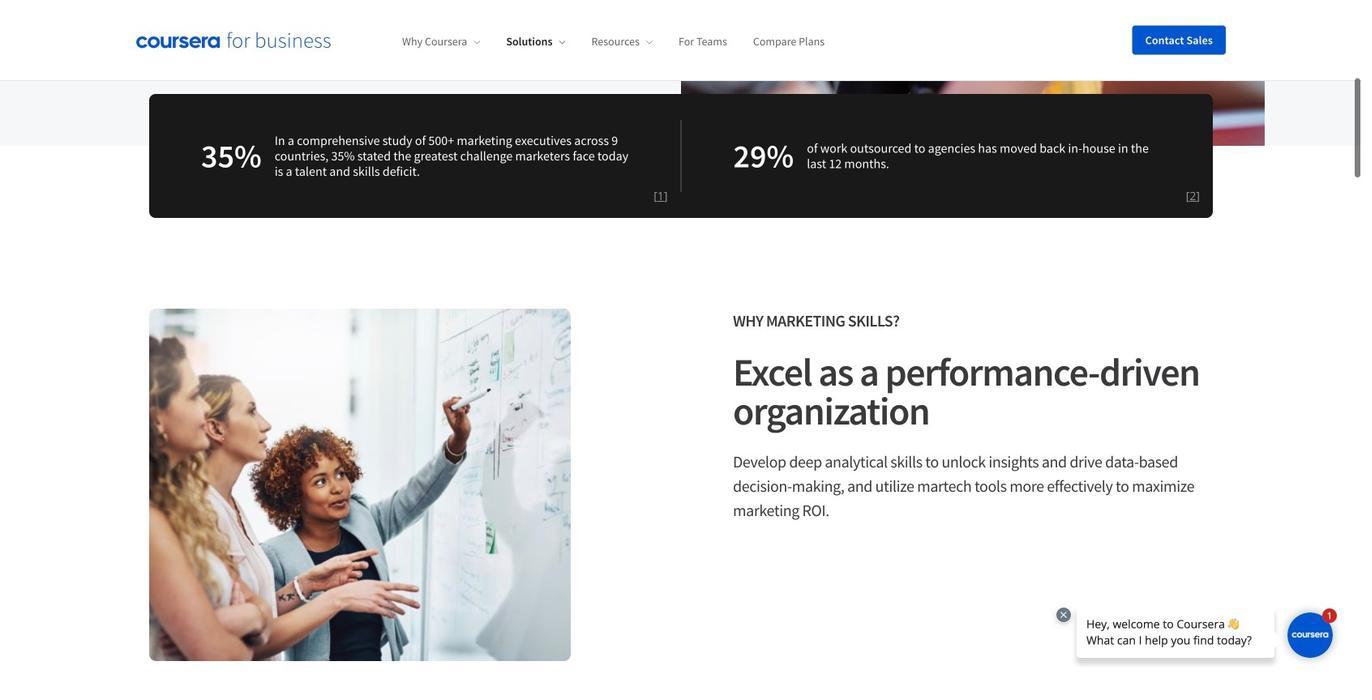 Task type: vqa. For each thing, say whether or not it's contained in the screenshot.
or
no



Task type: describe. For each thing, give the bounding box(es) containing it.
coursera for business image
[[136, 32, 331, 48]]



Task type: locate. For each thing, give the bounding box(es) containing it.
why marketing skills? image
[[149, 309, 571, 662]]



